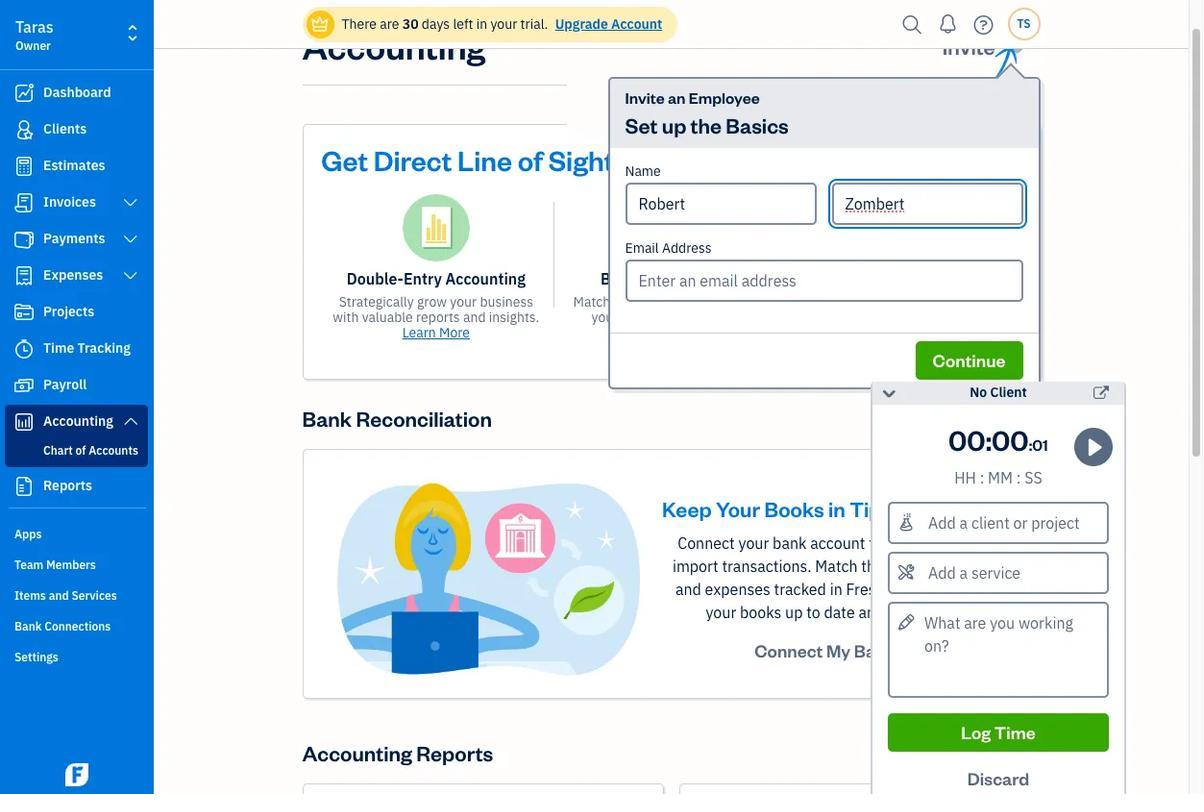 Task type: vqa. For each thing, say whether or not it's contained in the screenshot.
the rightmost invite
yes



Task type: describe. For each thing, give the bounding box(es) containing it.
connect your bank account to automatically import transactions. match them with income and expenses tracked in freshbooks to keep your books up to date and accurate.
[[673, 534, 986, 622]]

the inside create journal entries and edit accounts in the chart of accounts with
[[878, 332, 898, 349]]

accurate.
[[889, 603, 953, 622]]

reconciliation for bank reconciliation
[[356, 405, 492, 432]]

bank inside connect your bank account to automatically import transactions. match them with income and expenses tracked in freshbooks to keep your books up to date and accurate.
[[773, 534, 807, 553]]

01
[[1033, 435, 1049, 455]]

books inside bank reconciliation match bank transactions to keep your books squeaky clean. learn more
[[622, 309, 658, 326]]

invite an employee set up the basics
[[626, 88, 789, 138]]

in inside connect your bank account to automatically import transactions. match them with income and expenses tracked in freshbooks to keep your books up to date and accurate.
[[830, 580, 843, 599]]

money image
[[13, 376, 36, 395]]

no client
[[971, 384, 1028, 401]]

mm
[[989, 468, 1014, 488]]

journal inside create journal entries and edit accounts in the chart of accounts with
[[857, 316, 902, 334]]

bank connections link
[[5, 612, 148, 640]]

transactions.
[[723, 557, 812, 576]]

1 vertical spatial your
[[716, 495, 761, 522]]

of right line
[[518, 141, 543, 178]]

give your accountant access to the data and reports they need
[[626, 79, 961, 124]]

get direct line of sight into the health of your business
[[321, 141, 1022, 178]]

to left 'date'
[[807, 603, 821, 622]]

accounting reports
[[302, 740, 494, 767]]

accounts inside create journal entries and edit accounts in the chart of accounts with
[[952, 332, 1008, 349]]

1 horizontal spatial reports
[[417, 740, 494, 767]]

taras
[[15, 17, 53, 37]]

invoices link
[[5, 186, 148, 220]]

bank inside bank reconciliation match bank transactions to keep your books squeaky clean. learn more
[[614, 293, 644, 311]]

accounts inside journal entries and chart of accounts
[[874, 292, 940, 312]]

and inside journal entries and chart of accounts
[[919, 269, 946, 288]]

chart of accounts link
[[9, 439, 144, 463]]

items and services
[[14, 589, 117, 603]]

Enter an email address text field
[[626, 260, 1024, 302]]

the down "invite an employee set up the basics"
[[675, 141, 717, 178]]

double-entry accounting image
[[403, 194, 470, 262]]

double-entry accounting strategically grow your business with valuable reports and insights. learn more
[[333, 269, 540, 341]]

What are you working on? text field
[[889, 602, 1110, 698]]

your inside double-entry accounting strategically grow your business with valuable reports and insights. learn more
[[450, 293, 477, 311]]

insights.
[[489, 309, 540, 326]]

open in new window image
[[1094, 382, 1110, 405]]

edit
[[977, 316, 1000, 334]]

expenses
[[705, 580, 771, 599]]

and inside main element
[[49, 589, 69, 603]]

there are 30 days left in your trial. upgrade account
[[342, 15, 663, 33]]

bank reconciliation
[[302, 405, 492, 432]]

strategically
[[339, 293, 414, 311]]

journal inside journal entries and chart of accounts
[[807, 269, 861, 288]]

discard button
[[889, 760, 1110, 794]]

estimate image
[[13, 157, 36, 176]]

dashboard image
[[13, 84, 36, 103]]

00 : 00 : 01
[[949, 421, 1049, 458]]

freshbooks image
[[62, 764, 92, 787]]

clients
[[43, 120, 87, 138]]

and down import
[[676, 580, 702, 599]]

to up accurate.
[[932, 580, 946, 599]]

and inside double-entry accounting strategically grow your business with valuable reports and insights. learn more
[[463, 309, 486, 326]]

taras owner
[[15, 17, 53, 53]]

project image
[[13, 303, 36, 322]]

of inside create journal entries and edit accounts in the chart of accounts with
[[937, 332, 949, 349]]

report image
[[13, 477, 36, 496]]

log time button
[[889, 714, 1110, 752]]

import
[[673, 557, 719, 576]]

services
[[72, 589, 117, 603]]

up inside "invite an employee set up the basics"
[[662, 112, 687, 138]]

apps link
[[5, 519, 148, 548]]

account
[[811, 534, 866, 553]]

top
[[886, 495, 923, 522]]

time tracking link
[[5, 332, 148, 366]]

freshbooks
[[847, 580, 928, 599]]

projects link
[[5, 295, 148, 330]]

bank reconciliation match bank transactions to keep your books squeaky clean. learn more
[[574, 269, 770, 341]]

bank connections
[[14, 619, 111, 634]]

entry
[[404, 269, 442, 288]]

chart of accounts
[[43, 443, 138, 458]]

line
[[458, 141, 513, 178]]

grow
[[417, 293, 447, 311]]

no
[[971, 384, 988, 401]]

: up hh : mm : ss
[[986, 421, 993, 458]]

and inside create journal entries and edit accounts in the chart of accounts with
[[951, 316, 974, 334]]

accounts inside main element
[[89, 443, 138, 458]]

keep
[[663, 495, 712, 522]]

ts button
[[1008, 8, 1041, 40]]

of inside main element
[[76, 443, 86, 458]]

chart inside journal entries and chart of accounts
[[950, 269, 989, 288]]

your down expenses
[[706, 603, 737, 622]]

business
[[480, 293, 534, 311]]

match inside connect your bank account to automatically import transactions. match them with income and expenses tracked in freshbooks to keep your books up to date and accurate.
[[816, 557, 858, 576]]

estimates link
[[5, 149, 148, 184]]

health
[[722, 141, 807, 178]]

upgrade
[[556, 15, 608, 33]]

with inside connect your bank account to automatically import transactions. match them with income and expenses tracked in freshbooks to keep your books up to date and accurate.
[[902, 557, 931, 576]]

entries inside journal entries and chart of accounts
[[865, 269, 916, 288]]

your up transactions.
[[739, 534, 770, 553]]

reports inside give your accountant access to the data and reports they need
[[830, 102, 881, 124]]

tracked
[[775, 580, 827, 599]]

access
[[791, 79, 839, 101]]

income
[[935, 557, 986, 576]]

hh
[[955, 468, 977, 488]]

are
[[380, 15, 399, 33]]

chevrondown image
[[1005, 33, 1031, 60]]

clients link
[[5, 113, 148, 147]]

my
[[827, 640, 851, 662]]

there
[[342, 15, 377, 33]]

set
[[626, 112, 658, 138]]

team
[[14, 558, 44, 572]]

connect your bank account to begin matching your bank transactions image
[[334, 481, 642, 677]]

invoice image
[[13, 193, 36, 213]]

settings
[[14, 650, 58, 664]]

to inside give your accountant access to the data and reports they need
[[843, 79, 858, 101]]

get
[[321, 141, 368, 178]]

transactions
[[647, 293, 722, 311]]

continue
[[933, 349, 1006, 371]]

reports inside double-entry accounting strategically grow your business with valuable reports and insights. learn more
[[416, 309, 460, 326]]

them
[[862, 557, 898, 576]]

employee
[[689, 88, 760, 108]]

email
[[626, 239, 659, 257]]

basics
[[726, 112, 789, 138]]

time tracking
[[43, 339, 131, 357]]

in left tip on the right of page
[[829, 495, 846, 522]]

account
[[612, 15, 663, 33]]

direct
[[374, 141, 452, 178]]

payroll link
[[5, 368, 148, 403]]



Task type: locate. For each thing, give the bounding box(es) containing it.
Add a service text field
[[890, 554, 1108, 592]]

1 horizontal spatial reports
[[830, 102, 881, 124]]

1 horizontal spatial with
[[827, 347, 853, 364]]

chart inside main element
[[43, 443, 73, 458]]

accounting inside 'link'
[[43, 413, 113, 430]]

with down create
[[827, 347, 853, 364]]

0 vertical spatial bank
[[614, 293, 644, 311]]

an
[[668, 88, 686, 108]]

: left "ss"
[[1017, 468, 1022, 488]]

need
[[925, 102, 961, 124]]

invite inside "invite an employee set up the basics"
[[626, 88, 665, 108]]

of left edit
[[937, 332, 949, 349]]

collapse timer details image
[[881, 382, 899, 405]]

3 chevron large down image from the top
[[122, 413, 139, 429]]

0 horizontal spatial reports
[[416, 309, 460, 326]]

journal up create
[[807, 269, 861, 288]]

and right items
[[49, 589, 69, 603]]

chevron large down image inside the accounting 'link'
[[122, 413, 139, 429]]

Last Name text field
[[832, 183, 1024, 225]]

learn down grow
[[403, 324, 436, 341]]

30
[[403, 15, 419, 33]]

hh : mm : ss
[[955, 468, 1043, 488]]

keep down income
[[949, 580, 983, 599]]

accounting inside double-entry accounting strategically grow your business with valuable reports and insights. learn more
[[446, 269, 526, 288]]

client
[[991, 384, 1028, 401]]

1 horizontal spatial match
[[816, 557, 858, 576]]

your right keep
[[716, 495, 761, 522]]

of inside journal entries and chart of accounts
[[993, 269, 1007, 288]]

owner
[[15, 38, 51, 53]]

1 vertical spatial chart
[[901, 332, 934, 349]]

0 horizontal spatial more
[[440, 324, 470, 341]]

accounting
[[302, 23, 486, 68], [446, 269, 526, 288], [919, 347, 987, 364], [43, 413, 113, 430], [302, 740, 413, 767]]

reports down access
[[830, 102, 881, 124]]

of right health
[[812, 141, 838, 178]]

main element
[[0, 0, 202, 794]]

time
[[43, 339, 74, 357], [995, 721, 1036, 743]]

apps
[[14, 527, 42, 541]]

squeaky
[[661, 309, 712, 326]]

they
[[886, 102, 921, 124]]

estimates
[[43, 157, 105, 174]]

0 horizontal spatial bank
[[614, 293, 644, 311]]

1 horizontal spatial up
[[786, 603, 803, 622]]

0 vertical spatial your
[[843, 141, 902, 178]]

crown image
[[310, 14, 330, 34]]

books
[[765, 495, 825, 522]]

connect inside button
[[755, 640, 823, 662]]

resume timer image
[[1082, 436, 1109, 459]]

0 horizontal spatial reconciliation
[[356, 405, 492, 432]]

0 horizontal spatial your
[[716, 495, 761, 522]]

00 left 01
[[993, 421, 1030, 458]]

1 vertical spatial accounts
[[952, 332, 1008, 349]]

1 horizontal spatial accounts
[[874, 292, 940, 312]]

date
[[825, 603, 856, 622]]

connect my bank button
[[738, 632, 913, 670]]

1 vertical spatial reconciliation
[[356, 405, 492, 432]]

time inside time tracking "link"
[[43, 339, 74, 357]]

settings link
[[5, 642, 148, 671]]

and down journal entries and chart of accounts image
[[919, 269, 946, 288]]

entries inside create journal entries and edit accounts in the chart of accounts with
[[905, 316, 948, 334]]

invite inside dropdown button
[[943, 33, 996, 60]]

connections
[[45, 619, 111, 634]]

books
[[622, 309, 658, 326], [741, 603, 782, 622]]

your right 'give'
[[663, 79, 697, 101]]

invite for invite an employee set up the basics
[[626, 88, 665, 108]]

to inside bank reconciliation match bank transactions to keep your books squeaky clean. learn more
[[725, 293, 737, 311]]

books inside connect your bank account to automatically import transactions. match them with income and expenses tracked in freshbooks to keep your books up to date and accurate.
[[741, 603, 782, 622]]

: inside 00 : 00 : 01
[[1030, 435, 1033, 455]]

timer image
[[13, 339, 36, 359]]

0 horizontal spatial books
[[622, 309, 658, 326]]

more inside double-entry accounting strategically grow your business with valuable reports and insights. learn more
[[440, 324, 470, 341]]

team members link
[[5, 550, 148, 579]]

1 vertical spatial time
[[995, 721, 1036, 743]]

0 horizontal spatial accounts
[[89, 443, 138, 458]]

of up edit
[[993, 269, 1007, 288]]

the down employee
[[691, 112, 722, 138]]

learn down the transactions at the top right of page
[[638, 324, 672, 341]]

0 vertical spatial books
[[622, 309, 658, 326]]

create
[[814, 316, 854, 334]]

journal entries and chart of accounts
[[807, 269, 1007, 312]]

in inside create journal entries and edit accounts in the chart of accounts with
[[864, 332, 875, 349]]

1 horizontal spatial bank
[[773, 534, 807, 553]]

your
[[491, 15, 518, 33], [663, 79, 697, 101], [450, 293, 477, 311], [592, 309, 619, 326], [739, 534, 770, 553], [706, 603, 737, 622]]

left
[[453, 15, 473, 33]]

journal up advanced at right
[[857, 316, 902, 334]]

match right the insights.
[[574, 293, 611, 311]]

1 vertical spatial connect
[[755, 640, 823, 662]]

1 horizontal spatial books
[[741, 603, 782, 622]]

and down 'freshbooks'
[[859, 603, 885, 622]]

sight
[[549, 141, 615, 178]]

payment image
[[13, 230, 36, 249]]

0 horizontal spatial keep
[[740, 293, 770, 311]]

your left trial.
[[491, 15, 518, 33]]

reconciliation inside bank reconciliation match bank transactions to keep your books squeaky clean. learn more
[[641, 269, 742, 288]]

2 more from the left
[[675, 324, 706, 341]]

to right the transactions at the top right of page
[[725, 293, 737, 311]]

1 learn from the left
[[403, 324, 436, 341]]

chevron large down image
[[122, 232, 139, 247], [122, 268, 139, 284], [122, 413, 139, 429]]

: up "ss"
[[1030, 435, 1033, 455]]

bank up transactions.
[[773, 534, 807, 553]]

2 vertical spatial accounts
[[89, 443, 138, 458]]

tracking
[[77, 339, 131, 357]]

2 horizontal spatial with
[[902, 557, 931, 576]]

your right grow
[[450, 293, 477, 311]]

create journal entries and edit accounts in the chart of accounts with
[[806, 316, 1008, 364]]

and
[[931, 79, 961, 101], [919, 269, 946, 288], [463, 309, 486, 326], [951, 316, 974, 334], [676, 580, 702, 599], [49, 589, 69, 603], [859, 603, 885, 622]]

0 vertical spatial entries
[[865, 269, 916, 288]]

connect left my
[[755, 640, 823, 662]]

0 vertical spatial reports
[[43, 477, 92, 494]]

1 00 from the left
[[949, 421, 986, 458]]

0 horizontal spatial match
[[574, 293, 611, 311]]

with left valuable
[[333, 309, 359, 326]]

log time
[[962, 721, 1036, 743]]

1 vertical spatial match
[[816, 557, 858, 576]]

1 vertical spatial reports
[[417, 740, 494, 767]]

payroll
[[43, 376, 87, 393]]

1 vertical spatial journal
[[857, 316, 902, 334]]

payments
[[43, 230, 105, 247]]

upgrade account link
[[552, 15, 663, 33]]

reports link
[[5, 469, 148, 504]]

1 horizontal spatial your
[[843, 141, 902, 178]]

chart down the accounting 'link'
[[43, 443, 73, 458]]

journal entries and chart of accounts image
[[873, 194, 941, 262]]

1 horizontal spatial chart
[[901, 332, 934, 349]]

the inside give your accountant access to the data and reports they need
[[862, 79, 887, 101]]

0 horizontal spatial connect
[[678, 534, 735, 553]]

the left data
[[862, 79, 887, 101]]

chart up edit
[[950, 269, 989, 288]]

double-
[[347, 269, 404, 288]]

0 vertical spatial invite
[[943, 33, 996, 60]]

learn inside double-entry accounting strategically grow your business with valuable reports and insights. learn more
[[403, 324, 436, 341]]

name
[[626, 163, 661, 180]]

and inside give your accountant access to the data and reports they need
[[931, 79, 961, 101]]

1 vertical spatial reports
[[416, 309, 460, 326]]

bank for bank reconciliation
[[302, 405, 352, 432]]

0 horizontal spatial chart
[[43, 443, 73, 458]]

chart image
[[13, 413, 36, 432]]

1 more from the left
[[440, 324, 470, 341]]

entries down journal entries and chart of accounts image
[[865, 269, 916, 288]]

0 vertical spatial reports
[[830, 102, 881, 124]]

accounts
[[806, 332, 861, 349]]

chart
[[950, 269, 989, 288], [901, 332, 934, 349], [43, 443, 73, 458]]

the
[[862, 79, 887, 101], [691, 112, 722, 138], [675, 141, 717, 178], [878, 332, 898, 349]]

accounts up create journal entries and edit accounts in the chart of accounts with
[[874, 292, 940, 312]]

chevron large down image inside expenses link
[[122, 268, 139, 284]]

go to help image
[[969, 10, 1000, 39]]

1 horizontal spatial connect
[[755, 640, 823, 662]]

to right access
[[843, 79, 858, 101]]

0 vertical spatial chart
[[950, 269, 989, 288]]

invite left "chevrondown" image
[[943, 33, 996, 60]]

keep right squeaky
[[740, 293, 770, 311]]

keep your books in tip top shape
[[663, 495, 988, 522]]

chevron large down image inside payments link
[[122, 232, 139, 247]]

log
[[962, 721, 992, 743]]

and left edit
[[951, 316, 974, 334]]

00 up hh
[[949, 421, 986, 458]]

0 vertical spatial match
[[574, 293, 611, 311]]

your down they
[[843, 141, 902, 178]]

00
[[949, 421, 986, 458], [993, 421, 1030, 458]]

invoices
[[43, 193, 96, 211]]

shape
[[927, 495, 988, 522]]

of down the accounting 'link'
[[76, 443, 86, 458]]

bank reconciliation image
[[638, 194, 705, 262]]

learn
[[403, 324, 436, 341], [638, 324, 672, 341]]

more inside bank reconciliation match bank transactions to keep your books squeaky clean. learn more
[[675, 324, 706, 341]]

search image
[[898, 10, 928, 39]]

chevron large down image up chart of accounts
[[122, 413, 139, 429]]

more down the transactions at the top right of page
[[675, 324, 706, 341]]

match inside bank reconciliation match bank transactions to keep your books squeaky clean. learn more
[[574, 293, 611, 311]]

2 learn from the left
[[638, 324, 672, 341]]

bank left the transactions at the top right of page
[[614, 293, 644, 311]]

0 vertical spatial chevron large down image
[[122, 232, 139, 247]]

client image
[[13, 120, 36, 139]]

2 chevron large down image from the top
[[122, 268, 139, 284]]

1 vertical spatial keep
[[949, 580, 983, 599]]

2 vertical spatial chart
[[43, 443, 73, 458]]

to
[[843, 79, 858, 101], [725, 293, 737, 311], [869, 534, 883, 553], [932, 580, 946, 599], [807, 603, 821, 622]]

in right accounts
[[864, 332, 875, 349]]

0 vertical spatial reconciliation
[[641, 269, 742, 288]]

tip
[[850, 495, 882, 522]]

members
[[46, 558, 96, 572]]

0 vertical spatial journal
[[807, 269, 861, 288]]

0 horizontal spatial invite
[[626, 88, 665, 108]]

books left squeaky
[[622, 309, 658, 326]]

the inside "invite an employee set up the basics"
[[691, 112, 722, 138]]

discard
[[968, 767, 1030, 789]]

accounts up no
[[952, 332, 1008, 349]]

2 horizontal spatial chart
[[950, 269, 989, 288]]

your inside give your accountant access to the data and reports they need
[[663, 79, 697, 101]]

2 vertical spatial chevron large down image
[[122, 413, 139, 429]]

time inside log time button
[[995, 721, 1036, 743]]

1 chevron large down image from the top
[[122, 232, 139, 247]]

1 vertical spatial entries
[[905, 316, 948, 334]]

chevron large down image right expenses
[[122, 268, 139, 284]]

connect for connect your bank account to automatically import transactions. match them with income and expenses tracked in freshbooks to keep your books up to date and accurate.
[[678, 534, 735, 553]]

and left the insights.
[[463, 309, 486, 326]]

bank inside button
[[855, 640, 896, 662]]

and up need
[[931, 79, 961, 101]]

expense image
[[13, 266, 36, 286]]

0 horizontal spatial learn
[[403, 324, 436, 341]]

valuable
[[362, 309, 413, 326]]

your
[[843, 141, 902, 178], [716, 495, 761, 522]]

1 horizontal spatial more
[[675, 324, 706, 341]]

time right timer icon
[[43, 339, 74, 357]]

data
[[891, 79, 927, 101]]

1 vertical spatial books
[[741, 603, 782, 622]]

books down expenses
[[741, 603, 782, 622]]

close image
[[1005, 138, 1027, 160]]

1 vertical spatial bank
[[773, 534, 807, 553]]

bank for bank connections
[[14, 619, 42, 634]]

0 horizontal spatial up
[[662, 112, 687, 138]]

1 horizontal spatial 00
[[993, 421, 1030, 458]]

match down account
[[816, 557, 858, 576]]

chart inside create journal entries and edit accounts in the chart of accounts with
[[901, 332, 934, 349]]

invite
[[943, 33, 996, 60], [626, 88, 665, 108]]

your left the transactions at the top right of page
[[592, 309, 619, 326]]

entries up advanced accounting
[[905, 316, 948, 334]]

reports down entry
[[416, 309, 460, 326]]

0 vertical spatial connect
[[678, 534, 735, 553]]

0 horizontal spatial with
[[333, 309, 359, 326]]

1 vertical spatial chevron large down image
[[122, 268, 139, 284]]

1 horizontal spatial keep
[[949, 580, 983, 599]]

in right 'left'
[[477, 15, 488, 33]]

keep inside bank reconciliation match bank transactions to keep your books squeaky clean. learn more
[[740, 293, 770, 311]]

invite up set at the right top of the page
[[626, 88, 665, 108]]

up down tracked
[[786, 603, 803, 622]]

up down an
[[662, 112, 687, 138]]

in up 'date'
[[830, 580, 843, 599]]

0 horizontal spatial reports
[[43, 477, 92, 494]]

clean.
[[715, 309, 751, 326]]

invite button
[[933, 23, 1041, 69]]

First Name text field
[[626, 183, 817, 225]]

connect inside connect your bank account to automatically import transactions. match them with income and expenses tracked in freshbooks to keep your books up to date and accurate.
[[678, 534, 735, 553]]

0 horizontal spatial time
[[43, 339, 74, 357]]

1 horizontal spatial invite
[[943, 33, 996, 60]]

your inside bank reconciliation match bank transactions to keep your books squeaky clean. learn more
[[592, 309, 619, 326]]

expenses link
[[5, 259, 148, 293]]

1 horizontal spatial time
[[995, 721, 1036, 743]]

chevron large down image down chevron large down icon
[[122, 232, 139, 247]]

0 vertical spatial keep
[[740, 293, 770, 311]]

into
[[620, 141, 670, 178]]

Add a client or project text field
[[890, 504, 1108, 542]]

0 vertical spatial with
[[333, 309, 359, 326]]

days
[[422, 15, 450, 33]]

0 vertical spatial time
[[43, 339, 74, 357]]

projects
[[43, 303, 94, 320]]

1 vertical spatial invite
[[626, 88, 665, 108]]

1 horizontal spatial learn
[[638, 324, 672, 341]]

2 horizontal spatial accounts
[[952, 332, 1008, 349]]

chevron large down image for accounting
[[122, 413, 139, 429]]

in
[[477, 15, 488, 33], [864, 332, 875, 349], [829, 495, 846, 522], [830, 580, 843, 599]]

address
[[663, 239, 712, 257]]

0 horizontal spatial 00
[[949, 421, 986, 458]]

0 vertical spatial accounts
[[874, 292, 940, 312]]

more down grow
[[440, 324, 470, 341]]

bank inside bank reconciliation match bank transactions to keep your books squeaky clean. learn more
[[601, 269, 637, 288]]

chevron large down image for expenses
[[122, 268, 139, 284]]

keep inside connect your bank account to automatically import transactions. match them with income and expenses tracked in freshbooks to keep your books up to date and accurate.
[[949, 580, 983, 599]]

team members
[[14, 558, 96, 572]]

time right log
[[995, 721, 1036, 743]]

2 00 from the left
[[993, 421, 1030, 458]]

reconciliation for bank reconciliation match bank transactions to keep your books squeaky clean. learn more
[[641, 269, 742, 288]]

1 vertical spatial with
[[827, 347, 853, 364]]

the up collapse timer details icon
[[878, 332, 898, 349]]

business
[[908, 141, 1022, 178]]

with inside double-entry accounting strategically grow your business with valuable reports and insights. learn more
[[333, 309, 359, 326]]

notifications image
[[933, 5, 964, 43]]

1 horizontal spatial reconciliation
[[641, 269, 742, 288]]

chart down journal entries and chart of accounts
[[901, 332, 934, 349]]

accounts down the accounting 'link'
[[89, 443, 138, 458]]

accountant
[[702, 79, 787, 101]]

with inside create journal entries and edit accounts in the chart of accounts with
[[827, 347, 853, 364]]

connect up import
[[678, 534, 735, 553]]

up inside connect your bank account to automatically import transactions. match them with income and expenses tracked in freshbooks to keep your books up to date and accurate.
[[786, 603, 803, 622]]

learn inside bank reconciliation match bank transactions to keep your books squeaky clean. learn more
[[638, 324, 672, 341]]

to up them
[[869, 534, 883, 553]]

invite for invite
[[943, 33, 996, 60]]

1 vertical spatial up
[[786, 603, 803, 622]]

chevron large down image for payments
[[122, 232, 139, 247]]

chevron large down image
[[122, 195, 139, 211]]

with down automatically
[[902, 557, 931, 576]]

0 vertical spatial up
[[662, 112, 687, 138]]

accounting link
[[5, 405, 148, 439]]

bank inside main element
[[14, 619, 42, 634]]

: right hh
[[981, 468, 985, 488]]

ts
[[1018, 16, 1031, 31]]

bank
[[601, 269, 637, 288], [302, 405, 352, 432], [14, 619, 42, 634], [855, 640, 896, 662]]

trial.
[[521, 15, 549, 33]]

bank for bank reconciliation match bank transactions to keep your books squeaky clean. learn more
[[601, 269, 637, 288]]

connect for connect my bank
[[755, 640, 823, 662]]

2 vertical spatial with
[[902, 557, 931, 576]]

reports inside main element
[[43, 477, 92, 494]]



